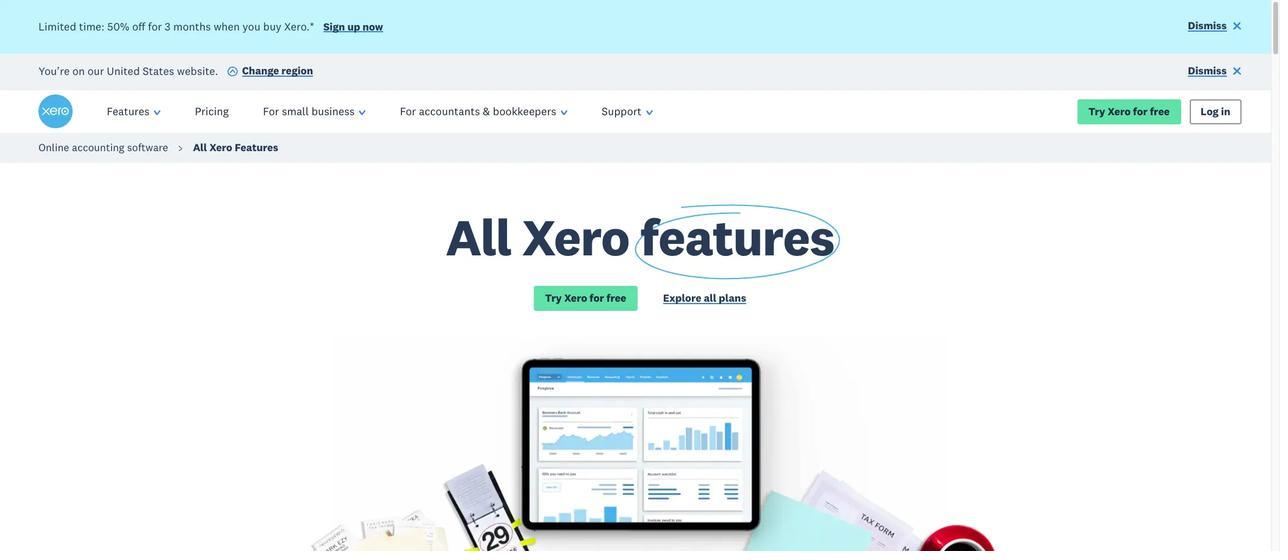Task type: vqa. For each thing, say whether or not it's contained in the screenshot.
'First'
no



Task type: describe. For each thing, give the bounding box(es) containing it.
our
[[88, 64, 104, 78]]

try xero for free link for log in
[[1078, 99, 1182, 125]]

for accountants & bookkeepers button
[[383, 91, 585, 133]]

explore
[[663, 292, 702, 305]]

sign up now link
[[324, 20, 383, 36]]

for for log in
[[1134, 105, 1148, 118]]

you're
[[38, 64, 70, 78]]

change region button
[[227, 64, 313, 81]]

50%
[[107, 19, 129, 33]]

states
[[143, 64, 174, 78]]

plans
[[719, 292, 747, 305]]

try xero for free for explore all plans
[[545, 292, 627, 305]]

all xero features link
[[193, 141, 278, 155]]

explore all plans
[[663, 292, 747, 305]]

accounting
[[72, 141, 124, 155]]

free for log
[[1151, 105, 1170, 118]]

for accountants & bookkeepers
[[400, 105, 557, 119]]

pricing link
[[178, 91, 246, 133]]

xero homepage image
[[38, 95, 73, 129]]

features inside breadcrumbs element
[[235, 141, 278, 155]]

all for all xero features
[[193, 141, 207, 155]]

up
[[348, 20, 360, 33]]

limited time: 50% off for 3 months when you buy xero.*
[[38, 19, 315, 33]]

for for for small business
[[263, 105, 279, 119]]

xero inside breadcrumbs element
[[210, 141, 232, 155]]

business
[[312, 105, 355, 119]]

months
[[173, 19, 211, 33]]

dismiss for limited time: 50% off for 3 months when you buy xero.*
[[1189, 19, 1227, 32]]

on
[[72, 64, 85, 78]]

xero.*
[[284, 19, 315, 33]]

try for log in
[[1089, 105, 1106, 118]]

features inside dropdown button
[[107, 105, 150, 119]]

accountants
[[419, 105, 480, 119]]

log
[[1201, 105, 1219, 118]]

change region
[[242, 64, 313, 78]]

log in
[[1201, 105, 1231, 118]]

try for explore all plans
[[545, 292, 562, 305]]

time:
[[79, 19, 105, 33]]

explore all plans link
[[663, 292, 747, 308]]

you
[[243, 19, 261, 33]]

bookkeepers
[[493, 105, 557, 119]]

support button
[[585, 91, 670, 133]]

pricing
[[195, 105, 229, 119]]

all xero features
[[193, 141, 278, 155]]

support
[[602, 105, 642, 119]]

for small business button
[[246, 91, 383, 133]]

when
[[214, 19, 240, 33]]



Task type: locate. For each thing, give the bounding box(es) containing it.
for inside dropdown button
[[263, 105, 279, 119]]

0 horizontal spatial for
[[148, 19, 162, 33]]

0 vertical spatial all
[[193, 141, 207, 155]]

sign up now
[[324, 20, 383, 33]]

features down pricing 'link'
[[235, 141, 278, 155]]

0 vertical spatial dismiss
[[1189, 19, 1227, 32]]

0 vertical spatial try xero for free link
[[1078, 99, 1182, 125]]

dismiss
[[1189, 19, 1227, 32], [1189, 64, 1227, 78]]

0 horizontal spatial all
[[193, 141, 207, 155]]

try xero for free for log in
[[1089, 105, 1170, 118]]

features button
[[90, 91, 178, 133]]

1 horizontal spatial try xero for free
[[1089, 105, 1170, 118]]

for inside "dropdown button"
[[400, 105, 416, 119]]

all
[[704, 292, 717, 305]]

1 dismiss button from the top
[[1189, 19, 1242, 35]]

in
[[1222, 105, 1231, 118]]

0 vertical spatial for
[[148, 19, 162, 33]]

2 vertical spatial for
[[590, 292, 604, 305]]

1 horizontal spatial all
[[446, 205, 512, 269]]

website.
[[177, 64, 218, 78]]

online
[[38, 141, 69, 155]]

dismiss button for you're on our united states website.
[[1189, 64, 1242, 81]]

1 vertical spatial all
[[446, 205, 512, 269]]

2 horizontal spatial for
[[1134, 105, 1148, 118]]

0 horizontal spatial try
[[545, 292, 562, 305]]

all for all xero
[[446, 205, 512, 269]]

for
[[148, 19, 162, 33], [1134, 105, 1148, 118], [590, 292, 604, 305]]

for for explore all plans
[[590, 292, 604, 305]]

1 vertical spatial try xero for free
[[545, 292, 627, 305]]

off
[[132, 19, 145, 33]]

1 vertical spatial try xero for free link
[[534, 286, 638, 312]]

1 vertical spatial free
[[607, 292, 627, 305]]

for left small
[[263, 105, 279, 119]]

all
[[193, 141, 207, 155], [446, 205, 512, 269]]

you're on our united states website.
[[38, 64, 218, 78]]

&
[[483, 105, 490, 119]]

free
[[1151, 105, 1170, 118], [607, 292, 627, 305]]

1 vertical spatial for
[[1134, 105, 1148, 118]]

limited
[[38, 19, 76, 33]]

3
[[165, 19, 171, 33]]

dismiss for you're on our united states website.
[[1189, 64, 1227, 78]]

online accounting software
[[38, 141, 168, 155]]

try xero for free link for explore all plans
[[534, 286, 638, 312]]

for left accountants
[[400, 105, 416, 119]]

try
[[1089, 105, 1106, 118], [545, 292, 562, 305]]

features down the you're on our united states website. in the left top of the page
[[107, 105, 150, 119]]

all inside breadcrumbs element
[[193, 141, 207, 155]]

region
[[282, 64, 313, 78]]

1 horizontal spatial free
[[1151, 105, 1170, 118]]

dismiss button
[[1189, 19, 1242, 35], [1189, 64, 1242, 81]]

1 vertical spatial dismiss button
[[1189, 64, 1242, 81]]

software
[[127, 141, 168, 155]]

0 horizontal spatial for
[[263, 105, 279, 119]]

1 horizontal spatial features
[[235, 141, 278, 155]]

2 dismiss from the top
[[1189, 64, 1227, 78]]

dismiss button for limited time: 50% off for 3 months when you buy xero.*
[[1189, 19, 1242, 35]]

1 vertical spatial dismiss
[[1189, 64, 1227, 78]]

try xero for free
[[1089, 105, 1170, 118], [545, 292, 627, 305]]

1 vertical spatial try
[[545, 292, 562, 305]]

1 horizontal spatial try
[[1089, 105, 1106, 118]]

2 for from the left
[[400, 105, 416, 119]]

1 vertical spatial features
[[235, 141, 278, 155]]

0 horizontal spatial try xero for free link
[[534, 286, 638, 312]]

0 horizontal spatial features
[[107, 105, 150, 119]]

1 for from the left
[[263, 105, 279, 119]]

bottom image alt image
[[0, 337, 1281, 552]]

0 vertical spatial try
[[1089, 105, 1106, 118]]

0 horizontal spatial try xero for free
[[545, 292, 627, 305]]

for small business
[[263, 105, 355, 119]]

0 vertical spatial free
[[1151, 105, 1170, 118]]

sign
[[324, 20, 345, 33]]

0 vertical spatial try xero for free
[[1089, 105, 1170, 118]]

united
[[107, 64, 140, 78]]

for
[[263, 105, 279, 119], [400, 105, 416, 119]]

0 horizontal spatial free
[[607, 292, 627, 305]]

online accounting software link
[[38, 141, 168, 155]]

1 dismiss from the top
[[1189, 19, 1227, 32]]

features
[[641, 205, 835, 269]]

small
[[282, 105, 309, 119]]

1 horizontal spatial try xero for free link
[[1078, 99, 1182, 125]]

try xero for free link
[[1078, 99, 1182, 125], [534, 286, 638, 312]]

buy
[[263, 19, 282, 33]]

all xero
[[446, 205, 641, 269]]

0 vertical spatial dismiss button
[[1189, 19, 1242, 35]]

xero
[[1108, 105, 1131, 118], [210, 141, 232, 155], [523, 205, 630, 269], [565, 292, 588, 305]]

change
[[242, 64, 279, 78]]

log in link
[[1190, 99, 1242, 125]]

for for for accountants & bookkeepers
[[400, 105, 416, 119]]

now
[[363, 20, 383, 33]]

free for explore
[[607, 292, 627, 305]]

1 horizontal spatial for
[[400, 105, 416, 119]]

breadcrumbs element
[[0, 133, 1281, 163]]

1 horizontal spatial for
[[590, 292, 604, 305]]

0 vertical spatial features
[[107, 105, 150, 119]]

features
[[107, 105, 150, 119], [235, 141, 278, 155]]

2 dismiss button from the top
[[1189, 64, 1242, 81]]



